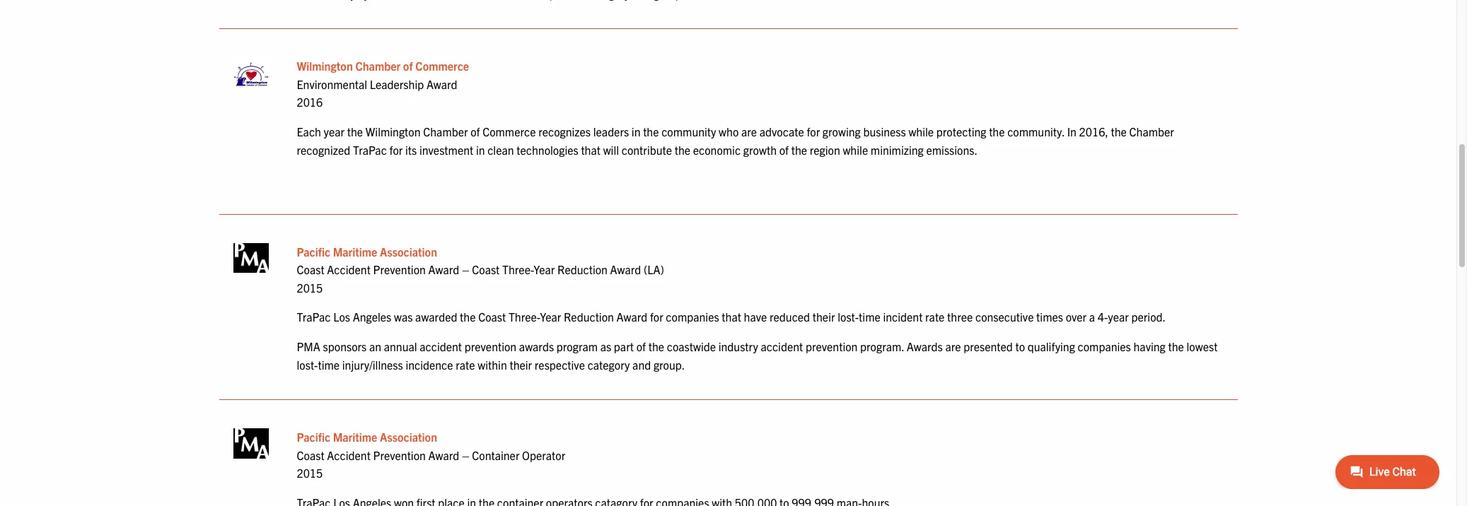 Task type: describe. For each thing, give the bounding box(es) containing it.
the left lowest at bottom
[[1168, 340, 1184, 354]]

the down community
[[675, 143, 691, 157]]

contribute
[[622, 143, 672, 157]]

– for coast
[[462, 263, 469, 277]]

2016,
[[1079, 124, 1109, 139]]

1 vertical spatial reduction
[[564, 310, 614, 324]]

0 horizontal spatial in
[[476, 143, 485, 157]]

chamber inside wilmington chamber of commerce environmental leadership award 2016
[[355, 59, 401, 73]]

(la)
[[644, 263, 664, 277]]

are inside each year the wilmington chamber of commerce recognizes leaders in the community who are advocate for growing business while protecting the community. in 2016, the chamber recognized trapac for its investment in clean technologies that will contribute the economic growth of the region while minimizing emissions.
[[741, 124, 757, 139]]

1 horizontal spatial while
[[909, 124, 934, 139]]

companies inside pma sponsors an annual accident prevention awards program as part of the coastwide industry accident prevention program. awards are presented to qualifying companies having the lowest lost-time injury/illness incidence rate within their respective category and group.
[[1078, 340, 1131, 354]]

group.
[[654, 358, 685, 372]]

prevention for coast
[[373, 263, 426, 277]]

growing
[[823, 124, 861, 139]]

as
[[600, 340, 611, 354]]

lost- inside pma sponsors an annual accident prevention awards program as part of the coastwide industry accident prevention program. awards are presented to qualifying companies having the lowest lost-time injury/illness incidence rate within their respective category and group.
[[297, 358, 318, 372]]

coastwide
[[667, 340, 716, 354]]

commerce inside each year the wilmington chamber of commerce recognizes leaders in the community who are advocate for growing business while protecting the community. in 2016, the chamber recognized trapac for its investment in clean technologies that will contribute the economic growth of the region while minimizing emissions.
[[483, 124, 536, 139]]

the right 2016, in the right top of the page
[[1111, 124, 1127, 139]]

association for coast
[[380, 245, 437, 259]]

award for pacific maritime association coast accident prevention award – container operator 2015
[[428, 448, 459, 463]]

awards
[[907, 340, 943, 354]]

community
[[662, 124, 716, 139]]

2 horizontal spatial chamber
[[1130, 124, 1174, 139]]

of inside pma sponsors an annual accident prevention awards program as part of the coastwide industry accident prevention program. awards are presented to qualifying companies having the lowest lost-time injury/illness incidence rate within their respective category and group.
[[637, 340, 646, 354]]

advocate
[[760, 124, 804, 139]]

accident for coast accident prevention award – container operator
[[327, 448, 371, 463]]

the up group.
[[649, 340, 664, 354]]

and
[[633, 358, 651, 372]]

2015 inside the pacific maritime association coast accident prevention award – container operator 2015
[[297, 467, 323, 481]]

0 vertical spatial in
[[632, 124, 641, 139]]

annual
[[384, 340, 417, 354]]

category
[[588, 358, 630, 372]]

have
[[744, 310, 767, 324]]

who
[[719, 124, 739, 139]]

economic
[[693, 143, 741, 157]]

consecutive
[[976, 310, 1034, 324]]

wilmington chamber of commerce environmental leadership award 2016
[[297, 59, 469, 109]]

region
[[810, 143, 840, 157]]

recognized
[[297, 143, 350, 157]]

qualifying
[[1028, 340, 1075, 354]]

award up part
[[617, 310, 648, 324]]

having
[[1134, 340, 1166, 354]]

protecting
[[937, 124, 987, 139]]

program.
[[860, 340, 904, 354]]

award for pacific maritime association coast accident prevention award – coast three-year reduction award (la) 2015
[[428, 263, 459, 277]]

leaders
[[593, 124, 629, 139]]

prevention for container
[[373, 448, 426, 463]]

of down advocate
[[779, 143, 789, 157]]

business
[[863, 124, 906, 139]]

pacific maritime association coast accident prevention award – coast three-year reduction award (la) 2015
[[297, 245, 664, 295]]

to
[[1016, 340, 1025, 354]]

1 vertical spatial trapac
[[297, 310, 331, 324]]

los
[[333, 310, 350, 324]]

maritime for pacific maritime association coast accident prevention award – coast three-year reduction award (la) 2015
[[333, 245, 377, 259]]

year inside each year the wilmington chamber of commerce recognizes leaders in the community who are advocate for growing business while protecting the community. in 2016, the chamber recognized trapac for its investment in clean technologies that will contribute the economic growth of the region while minimizing emissions.
[[324, 124, 345, 139]]

pacific maritime association coast accident prevention award – container operator 2015
[[297, 430, 565, 481]]

maritime for pacific maritime association coast accident prevention award – container operator 2015
[[333, 430, 377, 444]]

community.
[[1008, 124, 1065, 139]]

in
[[1067, 124, 1077, 139]]

1 horizontal spatial chamber
[[423, 124, 468, 139]]

award for wilmington chamber of commerce environmental leadership award 2016
[[427, 77, 457, 91]]

0 vertical spatial lost-
[[838, 310, 859, 324]]

1 vertical spatial for
[[389, 143, 403, 157]]

reduction inside pacific maritime association coast accident prevention award – coast three-year reduction award (la) 2015
[[558, 263, 608, 277]]

industry
[[719, 340, 758, 354]]

investment
[[419, 143, 473, 157]]

reduced
[[770, 310, 810, 324]]

– for container
[[462, 448, 469, 463]]

emissions.
[[926, 143, 978, 157]]

the down advocate
[[791, 143, 807, 157]]

injury/illness
[[342, 358, 403, 372]]

clean
[[488, 143, 514, 157]]

leadership
[[370, 77, 424, 91]]

pacific for pacific maritime association coast accident prevention award – coast three-year reduction award (la) 2015
[[297, 245, 331, 259]]

sponsors
[[323, 340, 367, 354]]



Task type: locate. For each thing, give the bounding box(es) containing it.
1 vertical spatial commerce
[[483, 124, 536, 139]]

0 vertical spatial for
[[807, 124, 820, 139]]

technologies
[[517, 143, 579, 157]]

for down (la)
[[650, 310, 663, 324]]

1 vertical spatial three-
[[509, 310, 540, 324]]

lost-
[[838, 310, 859, 324], [297, 358, 318, 372]]

2 horizontal spatial for
[[807, 124, 820, 139]]

1 vertical spatial prevention
[[373, 448, 426, 463]]

while down growing
[[843, 143, 868, 157]]

0 vertical spatial year
[[534, 263, 555, 277]]

in
[[632, 124, 641, 139], [476, 143, 485, 157]]

trapac inside each year the wilmington chamber of commerce recognizes leaders in the community who are advocate for growing business while protecting the community. in 2016, the chamber recognized trapac for its investment in clean technologies that will contribute the economic growth of the region while minimizing emissions.
[[353, 143, 387, 157]]

0 vertical spatial rate
[[925, 310, 945, 324]]

year inside pacific maritime association coast accident prevention award – coast three-year reduction award (la) 2015
[[534, 263, 555, 277]]

wilmington up 'its'
[[366, 124, 421, 139]]

prevention up within
[[465, 340, 517, 354]]

1 horizontal spatial time
[[859, 310, 881, 324]]

chamber up leadership
[[355, 59, 401, 73]]

association for container
[[380, 430, 437, 444]]

2015
[[297, 281, 323, 295], [297, 467, 323, 481]]

time up program.
[[859, 310, 881, 324]]

1 vertical spatial pacific
[[297, 430, 331, 444]]

1 horizontal spatial prevention
[[806, 340, 858, 354]]

coast
[[297, 263, 324, 277], [472, 263, 500, 277], [478, 310, 506, 324], [297, 448, 324, 463]]

companies down 4-
[[1078, 340, 1131, 354]]

0 horizontal spatial lost-
[[297, 358, 318, 372]]

1 – from the top
[[462, 263, 469, 277]]

1 vertical spatial that
[[722, 310, 741, 324]]

maritime inside the pacific maritime association coast accident prevention award – container operator 2015
[[333, 430, 377, 444]]

incidence
[[406, 358, 453, 372]]

growth
[[743, 143, 777, 157]]

pma
[[297, 340, 320, 354]]

1 vertical spatial while
[[843, 143, 868, 157]]

1 association from the top
[[380, 245, 437, 259]]

their right reduced
[[813, 310, 835, 324]]

0 vertical spatial maritime
[[333, 245, 377, 259]]

1 vertical spatial in
[[476, 143, 485, 157]]

year
[[534, 263, 555, 277], [540, 310, 561, 324]]

their down awards
[[510, 358, 532, 372]]

1 horizontal spatial in
[[632, 124, 641, 139]]

0 vertical spatial 2015
[[297, 281, 323, 295]]

was
[[394, 310, 413, 324]]

2 association from the top
[[380, 430, 437, 444]]

program
[[557, 340, 598, 354]]

pacific inside the pacific maritime association coast accident prevention award – container operator 2015
[[297, 430, 331, 444]]

association inside the pacific maritime association coast accident prevention award – container operator 2015
[[380, 430, 437, 444]]

award up awarded
[[428, 263, 459, 277]]

1 horizontal spatial commerce
[[483, 124, 536, 139]]

trapac
[[353, 143, 387, 157], [297, 310, 331, 324]]

1 vertical spatial year
[[1108, 310, 1129, 324]]

period.
[[1132, 310, 1166, 324]]

chamber up investment
[[423, 124, 468, 139]]

0 horizontal spatial that
[[581, 143, 601, 157]]

1 vertical spatial are
[[945, 340, 961, 354]]

0 vertical spatial their
[[813, 310, 835, 324]]

recognizes
[[539, 124, 591, 139]]

0 vertical spatial companies
[[666, 310, 719, 324]]

accident
[[327, 263, 371, 277], [327, 448, 371, 463]]

1 vertical spatial year
[[540, 310, 561, 324]]

trapac los angeles was awarded the coast three-year reduction award for companies that have reduced their lost-time incident rate three consecutive times over a 4-year period.
[[297, 310, 1166, 324]]

prevention
[[373, 263, 426, 277], [373, 448, 426, 463]]

1 vertical spatial accident
[[327, 448, 371, 463]]

0 horizontal spatial time
[[318, 358, 340, 372]]

0 vertical spatial association
[[380, 245, 437, 259]]

accident for coast accident prevention award – coast three-year reduction award (la)
[[327, 263, 371, 277]]

1 horizontal spatial wilmington
[[366, 124, 421, 139]]

0 horizontal spatial rate
[[456, 358, 475, 372]]

award
[[427, 77, 457, 91], [428, 263, 459, 277], [610, 263, 641, 277], [617, 310, 648, 324], [428, 448, 459, 463]]

award left (la)
[[610, 263, 641, 277]]

pacific for pacific maritime association coast accident prevention award – container operator 2015
[[297, 430, 331, 444]]

awarded
[[415, 310, 457, 324]]

0 vertical spatial accident
[[327, 263, 371, 277]]

1 horizontal spatial year
[[1108, 310, 1129, 324]]

2 prevention from the left
[[806, 340, 858, 354]]

maritime inside pacific maritime association coast accident prevention award – coast three-year reduction award (la) 2015
[[333, 245, 377, 259]]

coast inside the pacific maritime association coast accident prevention award – container operator 2015
[[297, 448, 324, 463]]

4-
[[1098, 310, 1108, 324]]

maritime
[[333, 245, 377, 259], [333, 430, 377, 444]]

rate
[[925, 310, 945, 324], [456, 358, 475, 372]]

that left will
[[581, 143, 601, 157]]

for up region
[[807, 124, 820, 139]]

year up recognized
[[324, 124, 345, 139]]

prevention
[[465, 340, 517, 354], [806, 340, 858, 354]]

prevention inside pacific maritime association coast accident prevention award – coast three-year reduction award (la) 2015
[[373, 263, 426, 277]]

accident
[[420, 340, 462, 354], [761, 340, 803, 354]]

0 horizontal spatial chamber
[[355, 59, 401, 73]]

incident
[[883, 310, 923, 324]]

minimizing
[[871, 143, 924, 157]]

the up contribute
[[643, 124, 659, 139]]

1 vertical spatial time
[[318, 358, 340, 372]]

0 vertical spatial –
[[462, 263, 469, 277]]

award right leadership
[[427, 77, 457, 91]]

1 vertical spatial maritime
[[333, 430, 377, 444]]

the up recognized
[[347, 124, 363, 139]]

year right a
[[1108, 310, 1129, 324]]

of right part
[[637, 340, 646, 354]]

0 horizontal spatial companies
[[666, 310, 719, 324]]

2016
[[297, 95, 323, 109]]

the
[[347, 124, 363, 139], [643, 124, 659, 139], [989, 124, 1005, 139], [1111, 124, 1127, 139], [675, 143, 691, 157], [791, 143, 807, 157], [460, 310, 476, 324], [649, 340, 664, 354], [1168, 340, 1184, 354]]

accident down reduced
[[761, 340, 803, 354]]

each
[[297, 124, 321, 139]]

2 2015 from the top
[[297, 467, 323, 481]]

the right awarded
[[460, 310, 476, 324]]

1 vertical spatial 2015
[[297, 467, 323, 481]]

1 horizontal spatial their
[[813, 310, 835, 324]]

prevention inside the pacific maritime association coast accident prevention award – container operator 2015
[[373, 448, 426, 463]]

part
[[614, 340, 634, 354]]

rate inside pma sponsors an annual accident prevention awards program as part of the coastwide industry accident prevention program. awards are presented to qualifying companies having the lowest lost-time injury/illness incidence rate within their respective category and group.
[[456, 358, 475, 372]]

wilmington
[[297, 59, 353, 73], [366, 124, 421, 139]]

1 accident from the top
[[327, 263, 371, 277]]

2 prevention from the top
[[373, 448, 426, 463]]

wilmington up environmental
[[297, 59, 353, 73]]

each year the wilmington chamber of commerce recognizes leaders in the community who are advocate for growing business while protecting the community. in 2016, the chamber recognized trapac for its investment in clean technologies that will contribute the economic growth of the region while minimizing emissions.
[[297, 124, 1174, 157]]

an
[[369, 340, 381, 354]]

1 horizontal spatial rate
[[925, 310, 945, 324]]

presented
[[964, 340, 1013, 354]]

1 prevention from the left
[[465, 340, 517, 354]]

their inside pma sponsors an annual accident prevention awards program as part of the coastwide industry accident prevention program. awards are presented to qualifying companies having the lowest lost-time injury/illness incidence rate within their respective category and group.
[[510, 358, 532, 372]]

2 – from the top
[[462, 448, 469, 463]]

0 vertical spatial that
[[581, 143, 601, 157]]

1 horizontal spatial trapac
[[353, 143, 387, 157]]

trapac left los
[[297, 310, 331, 324]]

three- inside pacific maritime association coast accident prevention award – coast three-year reduction award (la) 2015
[[502, 263, 534, 277]]

1 vertical spatial companies
[[1078, 340, 1131, 354]]

rate left "three"
[[925, 310, 945, 324]]

that
[[581, 143, 601, 157], [722, 310, 741, 324]]

wilmington inside wilmington chamber of commerce environmental leadership award 2016
[[297, 59, 353, 73]]

its
[[405, 143, 417, 157]]

lowest
[[1187, 340, 1218, 354]]

container
[[472, 448, 520, 463]]

times
[[1037, 310, 1063, 324]]

while
[[909, 124, 934, 139], [843, 143, 868, 157]]

1 vertical spatial association
[[380, 430, 437, 444]]

chamber right 2016, in the right top of the page
[[1130, 124, 1174, 139]]

0 vertical spatial pacific
[[297, 245, 331, 259]]

respective
[[535, 358, 585, 372]]

pacific inside pacific maritime association coast accident prevention award – coast three-year reduction award (la) 2015
[[297, 245, 331, 259]]

a
[[1089, 310, 1095, 324]]

0 vertical spatial reduction
[[558, 263, 608, 277]]

lost- down pma
[[297, 358, 318, 372]]

1 horizontal spatial that
[[722, 310, 741, 324]]

1 vertical spatial –
[[462, 448, 469, 463]]

lost- left incident
[[838, 310, 859, 324]]

trapac left 'its'
[[353, 143, 387, 157]]

1 horizontal spatial lost-
[[838, 310, 859, 324]]

are
[[741, 124, 757, 139], [945, 340, 961, 354]]

that inside each year the wilmington chamber of commerce recognizes leaders in the community who are advocate for growing business while protecting the community. in 2016, the chamber recognized trapac for its investment in clean technologies that will contribute the economic growth of the region while minimizing emissions.
[[581, 143, 601, 157]]

– inside the pacific maritime association coast accident prevention award – container operator 2015
[[462, 448, 469, 463]]

0 horizontal spatial accident
[[420, 340, 462, 354]]

of inside wilmington chamber of commerce environmental leadership award 2016
[[403, 59, 413, 73]]

1 vertical spatial wilmington
[[366, 124, 421, 139]]

time down sponsors
[[318, 358, 340, 372]]

0 horizontal spatial while
[[843, 143, 868, 157]]

are inside pma sponsors an annual accident prevention awards program as part of the coastwide industry accident prevention program. awards are presented to qualifying companies having the lowest lost-time injury/illness incidence rate within their respective category and group.
[[945, 340, 961, 354]]

2 accident from the top
[[327, 448, 371, 463]]

rate left within
[[456, 358, 475, 372]]

award inside wilmington chamber of commerce environmental leadership award 2016
[[427, 77, 457, 91]]

that left have
[[722, 310, 741, 324]]

0 vertical spatial commerce
[[416, 59, 469, 73]]

1 vertical spatial lost-
[[297, 358, 318, 372]]

0 vertical spatial are
[[741, 124, 757, 139]]

pacific
[[297, 245, 331, 259], [297, 430, 331, 444]]

in left clean at the left top of the page
[[476, 143, 485, 157]]

0 horizontal spatial are
[[741, 124, 757, 139]]

–
[[462, 263, 469, 277], [462, 448, 469, 463]]

0 horizontal spatial their
[[510, 358, 532, 372]]

1 accident from the left
[[420, 340, 462, 354]]

companies up coastwide
[[666, 310, 719, 324]]

0 vertical spatial trapac
[[353, 143, 387, 157]]

of up investment
[[471, 124, 480, 139]]

1 2015 from the top
[[297, 281, 323, 295]]

for
[[807, 124, 820, 139], [389, 143, 403, 157], [650, 310, 663, 324]]

0 horizontal spatial commerce
[[416, 59, 469, 73]]

in up contribute
[[632, 124, 641, 139]]

1 horizontal spatial accident
[[761, 340, 803, 354]]

2 pacific from the top
[[297, 430, 331, 444]]

0 vertical spatial time
[[859, 310, 881, 324]]

0 vertical spatial prevention
[[373, 263, 426, 277]]

1 vertical spatial rate
[[456, 358, 475, 372]]

1 horizontal spatial are
[[945, 340, 961, 354]]

0 vertical spatial three-
[[502, 263, 534, 277]]

1 maritime from the top
[[333, 245, 377, 259]]

1 prevention from the top
[[373, 263, 426, 277]]

commerce up leadership
[[416, 59, 469, 73]]

of
[[403, 59, 413, 73], [471, 124, 480, 139], [779, 143, 789, 157], [637, 340, 646, 354]]

1 vertical spatial their
[[510, 358, 532, 372]]

chamber
[[355, 59, 401, 73], [423, 124, 468, 139], [1130, 124, 1174, 139]]

0 horizontal spatial trapac
[[297, 310, 331, 324]]

2 maritime from the top
[[333, 430, 377, 444]]

within
[[478, 358, 507, 372]]

1 pacific from the top
[[297, 245, 331, 259]]

award inside the pacific maritime association coast accident prevention award – container operator 2015
[[428, 448, 459, 463]]

year
[[324, 124, 345, 139], [1108, 310, 1129, 324]]

– inside pacific maritime association coast accident prevention award – coast three-year reduction award (la) 2015
[[462, 263, 469, 277]]

their
[[813, 310, 835, 324], [510, 358, 532, 372]]

of up leadership
[[403, 59, 413, 73]]

operator
[[522, 448, 565, 463]]

prevention left program.
[[806, 340, 858, 354]]

environmental
[[297, 77, 367, 91]]

three-
[[502, 263, 534, 277], [509, 310, 540, 324]]

2 accident from the left
[[761, 340, 803, 354]]

association
[[380, 245, 437, 259], [380, 430, 437, 444]]

0 horizontal spatial for
[[389, 143, 403, 157]]

2 vertical spatial for
[[650, 310, 663, 324]]

1 horizontal spatial for
[[650, 310, 663, 324]]

reduction
[[558, 263, 608, 277], [564, 310, 614, 324]]

time
[[859, 310, 881, 324], [318, 358, 340, 372]]

for left 'its'
[[389, 143, 403, 157]]

wilmington inside each year the wilmington chamber of commerce recognizes leaders in the community who are advocate for growing business while protecting the community. in 2016, the chamber recognized trapac for its investment in clean technologies that will contribute the economic growth of the region while minimizing emissions.
[[366, 124, 421, 139]]

commerce inside wilmington chamber of commerce environmental leadership award 2016
[[416, 59, 469, 73]]

awards
[[519, 340, 554, 354]]

commerce up clean at the left top of the page
[[483, 124, 536, 139]]

association inside pacific maritime association coast accident prevention award – coast three-year reduction award (la) 2015
[[380, 245, 437, 259]]

0 vertical spatial while
[[909, 124, 934, 139]]

2015 inside pacific maritime association coast accident prevention award – coast three-year reduction award (la) 2015
[[297, 281, 323, 295]]

0 horizontal spatial wilmington
[[297, 59, 353, 73]]

are right the awards
[[945, 340, 961, 354]]

over
[[1066, 310, 1087, 324]]

0 vertical spatial year
[[324, 124, 345, 139]]

will
[[603, 143, 619, 157]]

angeles
[[353, 310, 391, 324]]

award left container
[[428, 448, 459, 463]]

0 horizontal spatial prevention
[[465, 340, 517, 354]]

are right the who
[[741, 124, 757, 139]]

three
[[947, 310, 973, 324]]

pma sponsors an annual accident prevention awards program as part of the coastwide industry accident prevention program. awards are presented to qualifying companies having the lowest lost-time injury/illness incidence rate within their respective category and group.
[[297, 340, 1218, 372]]

accident inside the pacific maritime association coast accident prevention award – container operator 2015
[[327, 448, 371, 463]]

accident inside pacific maritime association coast accident prevention award – coast three-year reduction award (la) 2015
[[327, 263, 371, 277]]

the right protecting
[[989, 124, 1005, 139]]

commerce
[[416, 59, 469, 73], [483, 124, 536, 139]]

1 horizontal spatial companies
[[1078, 340, 1131, 354]]

0 vertical spatial wilmington
[[297, 59, 353, 73]]

accident up incidence
[[420, 340, 462, 354]]

time inside pma sponsors an annual accident prevention awards program as part of the coastwide industry accident prevention program. awards are presented to qualifying companies having the lowest lost-time injury/illness incidence rate within their respective category and group.
[[318, 358, 340, 372]]

while up minimizing at the top right of the page
[[909, 124, 934, 139]]

0 horizontal spatial year
[[324, 124, 345, 139]]



Task type: vqa. For each thing, say whether or not it's contained in the screenshot.
qualifying
yes



